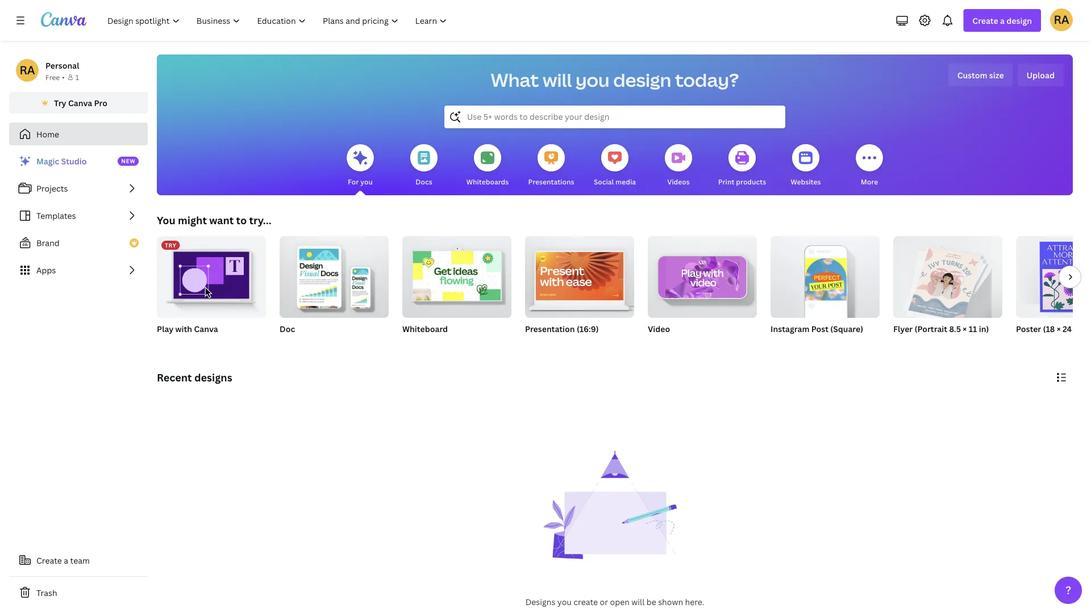 Task type: describe. For each thing, give the bounding box(es) containing it.
more button
[[856, 136, 883, 195]]

presentation (16:9) 1920 × 1080 px
[[525, 324, 599, 348]]

1
[[76, 72, 79, 82]]

studio
[[61, 156, 87, 167]]

want
[[209, 213, 234, 227]]

be
[[647, 597, 656, 608]]

po
[[1083, 324, 1091, 334]]

poster (18 × 24 in portrait) group
[[1016, 236, 1091, 349]]

you
[[157, 213, 175, 227]]

(16:9)
[[577, 324, 599, 334]]

trash
[[36, 588, 57, 599]]

magic studio
[[36, 156, 87, 167]]

projects
[[36, 183, 68, 194]]

shown
[[658, 597, 683, 608]]

projects link
[[9, 177, 148, 200]]

custom size
[[957, 70, 1004, 80]]

templates
[[36, 211, 76, 221]]

for
[[348, 177, 359, 186]]

group for flyer (portrait 8.5 × 11 in)
[[893, 232, 1002, 322]]

home link
[[9, 123, 148, 145]]

in
[[1074, 324, 1081, 334]]

list containing magic studio
[[9, 150, 148, 282]]

print products
[[718, 177, 766, 186]]

video group
[[648, 232, 757, 349]]

you for designs you create or open will be shown here.
[[557, 597, 572, 608]]

docs
[[416, 177, 432, 186]]

play
[[157, 324, 173, 334]]

you might want to try...
[[157, 213, 271, 227]]

× for (portrait
[[963, 324, 967, 334]]

you for for you
[[360, 177, 373, 186]]

whiteboard
[[402, 324, 448, 334]]

top level navigation element
[[100, 9, 457, 32]]

ruby anderson image
[[1050, 8, 1073, 31]]

create a design button
[[963, 9, 1041, 32]]

videos button
[[665, 136, 692, 195]]

social media
[[594, 177, 636, 186]]

free
[[45, 72, 60, 82]]

create a design
[[973, 15, 1032, 26]]

•
[[62, 72, 65, 82]]

designs
[[525, 597, 555, 608]]

social media button
[[594, 136, 636, 195]]

ruby anderson image for ruby anderson icon
[[1050, 8, 1073, 31]]

print products button
[[718, 136, 766, 195]]

try canva pro
[[54, 97, 107, 108]]

instagram post (square) group
[[771, 232, 880, 349]]

poster (18 × 24 in po
[[1016, 324, 1091, 334]]

1080
[[548, 338, 565, 348]]

ra button
[[1050, 8, 1073, 31]]

social
[[594, 177, 614, 186]]

brand link
[[9, 232, 148, 255]]

a for design
[[1000, 15, 1005, 26]]

might
[[178, 213, 207, 227]]

1 vertical spatial will
[[632, 597, 645, 608]]

in)
[[979, 324, 989, 334]]

or
[[600, 597, 608, 608]]

websites button
[[791, 136, 821, 195]]

11
[[969, 324, 977, 334]]

today?
[[675, 68, 739, 92]]

group for presentation (16:9)
[[525, 232, 634, 318]]

play with canva group
[[157, 236, 266, 335]]

recent
[[157, 371, 192, 385]]

24
[[1063, 324, 1072, 334]]

0 horizontal spatial design
[[613, 68, 671, 92]]

8.5
[[949, 324, 961, 334]]

try for try
[[165, 242, 176, 249]]

team
[[70, 555, 90, 566]]

1920
[[525, 338, 541, 348]]

a for team
[[64, 555, 68, 566]]

create for create a team
[[36, 555, 62, 566]]

size
[[989, 70, 1004, 80]]

(portrait
[[915, 324, 947, 334]]

create for create a design
[[973, 15, 998, 26]]

brand
[[36, 238, 60, 249]]

group for poster (18 × 24 in po
[[1016, 236, 1091, 318]]

play with canva
[[157, 324, 218, 334]]



Task type: vqa. For each thing, say whether or not it's contained in the screenshot.
Create within button
yes



Task type: locate. For each thing, give the bounding box(es) containing it.
templates link
[[9, 205, 148, 227]]

1 horizontal spatial ×
[[963, 324, 967, 334]]

ruby anderson element
[[16, 59, 39, 82]]

try down you
[[165, 242, 176, 249]]

0 vertical spatial try
[[54, 97, 66, 108]]

2 horizontal spatial ×
[[1057, 324, 1061, 334]]

× right '1920'
[[543, 338, 546, 348]]

you right for
[[360, 177, 373, 186]]

1 vertical spatial a
[[64, 555, 68, 566]]

apps link
[[9, 259, 148, 282]]

post
[[811, 324, 829, 334]]

a inside button
[[64, 555, 68, 566]]

0 horizontal spatial a
[[64, 555, 68, 566]]

1 vertical spatial you
[[360, 177, 373, 186]]

personal
[[45, 60, 79, 71]]

design up search search box
[[613, 68, 671, 92]]

0 horizontal spatial create
[[36, 555, 62, 566]]

you left the create
[[557, 597, 572, 608]]

will right what
[[543, 68, 572, 92]]

open
[[610, 597, 630, 608]]

create
[[574, 597, 598, 608]]

try canva pro button
[[9, 92, 148, 114]]

you up search search box
[[576, 68, 610, 92]]

docs button
[[410, 136, 438, 195]]

None search field
[[444, 106, 785, 128]]

video
[[648, 324, 670, 334]]

design
[[1007, 15, 1032, 26], [613, 68, 671, 92]]

websites
[[791, 177, 821, 186]]

0 horizontal spatial ×
[[543, 338, 546, 348]]

canva
[[68, 97, 92, 108], [194, 324, 218, 334]]

0 vertical spatial ruby anderson image
[[1050, 8, 1073, 31]]

0 vertical spatial you
[[576, 68, 610, 92]]

try down • at the left
[[54, 97, 66, 108]]

flyer (portrait 8.5 × 11 in)
[[893, 324, 989, 334]]

doc
[[280, 324, 295, 334]]

(18
[[1043, 324, 1055, 334]]

free •
[[45, 72, 65, 82]]

videos
[[667, 177, 690, 186]]

a left team
[[64, 555, 68, 566]]

presentations
[[528, 177, 574, 186]]

0 vertical spatial create
[[973, 15, 998, 26]]

upload
[[1027, 70, 1055, 80]]

try inside button
[[54, 97, 66, 108]]

group for instagram post (square)
[[771, 232, 880, 318]]

× inside presentation (16:9) 1920 × 1080 px
[[543, 338, 546, 348]]

2 vertical spatial you
[[557, 597, 572, 608]]

1 vertical spatial design
[[613, 68, 671, 92]]

you inside button
[[360, 177, 373, 186]]

doc group
[[280, 232, 389, 349]]

0 horizontal spatial you
[[360, 177, 373, 186]]

1 vertical spatial ruby anderson image
[[16, 59, 39, 82]]

print
[[718, 177, 734, 186]]

whiteboards
[[466, 177, 509, 186]]

× for (16:9)
[[543, 338, 546, 348]]

custom
[[957, 70, 987, 80]]

what will you design today?
[[491, 68, 739, 92]]

list
[[9, 150, 148, 282]]

instagram post (square)
[[771, 324, 863, 334]]

custom size button
[[948, 64, 1013, 86]]

1 vertical spatial create
[[36, 555, 62, 566]]

magic
[[36, 156, 59, 167]]

1 vertical spatial canva
[[194, 324, 218, 334]]

apps
[[36, 265, 56, 276]]

to
[[236, 213, 247, 227]]

0 vertical spatial will
[[543, 68, 572, 92]]

will
[[543, 68, 572, 92], [632, 597, 645, 608]]

try for try canva pro
[[54, 97, 66, 108]]

px
[[567, 338, 575, 348]]

group for video
[[648, 232, 757, 318]]

media
[[615, 177, 636, 186]]

pro
[[94, 97, 107, 108]]

1 horizontal spatial you
[[557, 597, 572, 608]]

design inside dropdown button
[[1007, 15, 1032, 26]]

more
[[861, 177, 878, 186]]

upload button
[[1018, 64, 1064, 86]]

× inside group
[[1057, 324, 1061, 334]]

try inside play with canva group
[[165, 242, 176, 249]]

canva inside group
[[194, 324, 218, 334]]

1 horizontal spatial create
[[973, 15, 998, 26]]

1 horizontal spatial a
[[1000, 15, 1005, 26]]

with
[[175, 324, 192, 334]]

flyer (portrait 8.5 × 11 in) group
[[893, 232, 1002, 349]]

a inside dropdown button
[[1000, 15, 1005, 26]]

try
[[54, 97, 66, 108], [165, 242, 176, 249]]

create inside the create a design dropdown button
[[973, 15, 998, 26]]

group for doc
[[280, 232, 389, 318]]

what
[[491, 68, 539, 92]]

home
[[36, 129, 59, 140]]

canva inside button
[[68, 97, 92, 108]]

designs
[[194, 371, 232, 385]]

flyer
[[893, 324, 913, 334]]

canva left the pro in the left of the page
[[68, 97, 92, 108]]

×
[[963, 324, 967, 334], [1057, 324, 1061, 334], [543, 338, 546, 348]]

here.
[[685, 597, 704, 608]]

× inside group
[[963, 324, 967, 334]]

design left ruby anderson icon
[[1007, 15, 1032, 26]]

Search search field
[[467, 106, 763, 128]]

0 vertical spatial a
[[1000, 15, 1005, 26]]

0 horizontal spatial canva
[[68, 97, 92, 108]]

poster
[[1016, 324, 1041, 334]]

× left '24'
[[1057, 324, 1061, 334]]

products
[[736, 177, 766, 186]]

× left 11
[[963, 324, 967, 334]]

1 horizontal spatial will
[[632, 597, 645, 608]]

1 horizontal spatial try
[[165, 242, 176, 249]]

2 horizontal spatial you
[[576, 68, 610, 92]]

1 horizontal spatial design
[[1007, 15, 1032, 26]]

create a team button
[[9, 550, 148, 572]]

try...
[[249, 213, 271, 227]]

trash link
[[9, 582, 148, 605]]

new
[[121, 157, 135, 165]]

presentations button
[[528, 136, 574, 195]]

whiteboards button
[[466, 136, 509, 195]]

will left be
[[632, 597, 645, 608]]

create left team
[[36, 555, 62, 566]]

a up size
[[1000, 15, 1005, 26]]

create up custom size dropdown button at the right of page
[[973, 15, 998, 26]]

0 horizontal spatial will
[[543, 68, 572, 92]]

for you button
[[347, 136, 374, 195]]

whiteboard group
[[402, 232, 511, 349]]

ruby anderson image for ruby anderson "element"
[[16, 59, 39, 82]]

presentation
[[525, 324, 575, 334]]

(square)
[[830, 324, 863, 334]]

0 horizontal spatial ruby anderson image
[[16, 59, 39, 82]]

0 horizontal spatial try
[[54, 97, 66, 108]]

canva right with
[[194, 324, 218, 334]]

0 vertical spatial design
[[1007, 15, 1032, 26]]

for you
[[348, 177, 373, 186]]

create inside create a team button
[[36, 555, 62, 566]]

recent designs
[[157, 371, 232, 385]]

designs you create or open will be shown here.
[[525, 597, 704, 608]]

1 horizontal spatial ruby anderson image
[[1050, 8, 1073, 31]]

ruby anderson image
[[1050, 8, 1073, 31], [16, 59, 39, 82]]

create a team
[[36, 555, 90, 566]]

0 vertical spatial canva
[[68, 97, 92, 108]]

group
[[280, 232, 389, 318], [402, 232, 511, 318], [525, 232, 634, 318], [648, 232, 757, 318], [771, 232, 880, 318], [893, 232, 1002, 322], [1016, 236, 1091, 318]]

instagram
[[771, 324, 809, 334]]

presentation (16:9) group
[[525, 232, 634, 349]]

1 vertical spatial try
[[165, 242, 176, 249]]

1 horizontal spatial canva
[[194, 324, 218, 334]]



